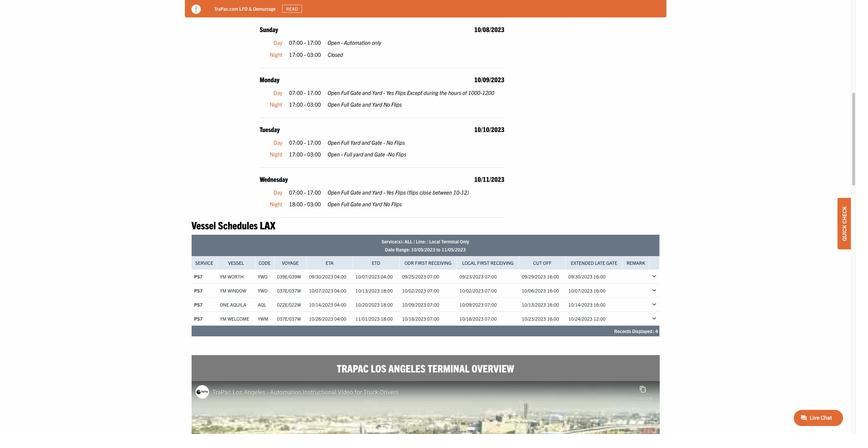 Task type: locate. For each thing, give the bounding box(es) containing it.
0 horizontal spatial 10/07/2023 04:00
[[309, 288, 347, 294]]

hours
[[449, 89, 462, 96]]

09/23/2023 07:00
[[460, 274, 497, 280]]

10/09/2023 07:00
[[402, 302, 440, 308], [460, 302, 497, 308]]

window
[[228, 288, 247, 294]]

10/23/2023
[[522, 316, 546, 322]]

16:00 for 10/14/2023 16:00
[[594, 302, 606, 308]]

10/14/2023 up 10/24/2023
[[569, 302, 593, 308]]

off
[[544, 260, 552, 266]]

17:00 - 03:00 for monday
[[289, 101, 321, 108]]

10/13/2023 16:00
[[522, 302, 560, 308]]

1 10/14/2023 from the left
[[309, 302, 333, 308]]

0 horizontal spatial vessel
[[192, 219, 216, 232]]

1 037e/037w from the top
[[277, 288, 301, 294]]

03:00
[[307, 1, 321, 8], [307, 51, 321, 58], [307, 101, 321, 108], [307, 151, 321, 158], [307, 201, 321, 208]]

1 07:00 - 17:00 from the top
[[289, 39, 321, 46]]

night up tuesday
[[270, 101, 283, 108]]

07:00 - 17:00 for sunday
[[289, 39, 321, 46]]

no up open - full yard and gate -no flips
[[387, 139, 393, 146]]

ym welcome
[[220, 316, 249, 322]]

solid image
[[192, 5, 201, 14]]

3 day from the top
[[274, 139, 283, 146]]

0 vertical spatial 10/07/2023 04:00
[[356, 274, 393, 280]]

1 horizontal spatial 10/18/2023 07:00
[[460, 316, 497, 322]]

0 vertical spatial 10/13/2023
[[356, 288, 380, 294]]

ps7
[[194, 274, 203, 280], [194, 288, 203, 294], [194, 302, 203, 308], [194, 316, 203, 322]]

6 open from the top
[[328, 189, 340, 196]]

4 17:00 - 03:00 from the top
[[289, 151, 321, 158]]

night for monday
[[270, 101, 283, 108]]

10/18/2023 07:00
[[402, 316, 440, 322], [460, 316, 497, 322]]

ym down the one
[[220, 316, 227, 322]]

3 07:00 - 17:00 from the top
[[289, 139, 321, 146]]

2 07:00 - 17:00 from the top
[[289, 89, 321, 96]]

03:00 for sunday
[[307, 51, 321, 58]]

10/09/2023 07:00 down 09/23/2023 07:00
[[460, 302, 497, 308]]

1 open full gate and yard no flips from the top
[[328, 101, 402, 108]]

1 horizontal spatial vessel
[[228, 260, 244, 266]]

quick check link
[[838, 198, 852, 250]]

037e/037w down the 022e/022w
[[277, 316, 301, 322]]

trapac
[[337, 362, 369, 375]]

ps7 for ym window
[[194, 288, 203, 294]]

0 horizontal spatial |
[[414, 239, 415, 245]]

09/25/2023 07:00
[[402, 274, 440, 280]]

yes left except
[[387, 89, 394, 96]]

10/14/2023 up 10/26/2023
[[309, 302, 333, 308]]

terminal inside service(s): all | line: | local terminal only date range: 10/05/2023 to 11/05/2023
[[442, 239, 459, 245]]

10/02/2023 down 09/25/2023
[[402, 288, 426, 294]]

2 first from the left
[[478, 260, 490, 266]]

local up to
[[430, 239, 441, 245]]

no
[[384, 101, 390, 108], [387, 139, 393, 146], [388, 151, 395, 158], [384, 201, 390, 208]]

3 17:00 - 03:00 from the top
[[289, 101, 321, 108]]

4 03:00 from the top
[[307, 151, 321, 158]]

0 vertical spatial open full gate and yard no flips
[[328, 101, 402, 108]]

1 horizontal spatial 10/02/2023
[[460, 288, 484, 294]]

2 open full gate and yard no flips from the top
[[328, 201, 402, 208]]

worth
[[228, 274, 244, 280]]

03:00 for monday
[[307, 101, 321, 108]]

(flips
[[407, 189, 419, 196]]

03:00 for tuesday
[[307, 151, 321, 158]]

10/13/2023
[[356, 288, 380, 294], [522, 302, 546, 308]]

1 10/02/2023 07:00 from the left
[[402, 288, 440, 294]]

1 first from the left
[[415, 260, 428, 266]]

0 horizontal spatial first
[[415, 260, 428, 266]]

1 horizontal spatial |
[[427, 239, 428, 245]]

5 night from the top
[[270, 201, 283, 208]]

16:00 for 10/13/2023 16:00
[[547, 302, 560, 308]]

2 10/09/2023 07:00 from the left
[[460, 302, 497, 308]]

0 horizontal spatial 10/14/2023
[[309, 302, 333, 308]]

2 day from the top
[[274, 89, 283, 96]]

night up monday
[[270, 51, 283, 58]]

10/02/2023 07:00 down 09/23/2023 07:00
[[460, 288, 497, 294]]

11/05/2023
[[442, 247, 466, 253]]

0 horizontal spatial 10/07/2023
[[309, 288, 333, 294]]

ywd
[[258, 288, 268, 294]]

10/09/2023 07:00 down 09/25/2023 07:00
[[402, 302, 440, 308]]

yes
[[387, 89, 394, 96], [387, 189, 394, 196]]

ym
[[220, 274, 227, 280], [220, 288, 227, 294], [220, 316, 227, 322]]

0 horizontal spatial 10/13/2023
[[356, 288, 380, 294]]

1 vertical spatial yes
[[387, 189, 394, 196]]

except
[[407, 89, 423, 96]]

10/14/2023
[[309, 302, 333, 308], [569, 302, 593, 308]]

2 09/30/2023 from the left
[[569, 274, 593, 280]]

4 open from the top
[[328, 139, 340, 146]]

1 horizontal spatial 10/18/2023
[[460, 316, 484, 322]]

1 day from the top
[[274, 39, 283, 46]]

10/18/2023
[[402, 316, 426, 322], [460, 316, 484, 322]]

night up the wednesday
[[270, 151, 283, 158]]

10/07/2023 up 10/14/2023 16:00
[[569, 288, 593, 294]]

day down the wednesday
[[274, 189, 283, 196]]

16:00 up 10/14/2023 16:00
[[594, 288, 606, 294]]

open full gate and yard no flips
[[328, 101, 402, 108], [328, 201, 402, 208]]

2 ym from the top
[[220, 288, 227, 294]]

4 ps7 from the top
[[194, 316, 203, 322]]

receiving
[[429, 260, 452, 266], [491, 260, 514, 266]]

2 ps7 from the top
[[194, 288, 203, 294]]

0 vertical spatial local
[[430, 239, 441, 245]]

0 vertical spatial vessel
[[192, 219, 216, 232]]

first right odr
[[415, 260, 428, 266]]

3 open from the top
[[328, 101, 340, 108]]

3 03:00 from the top
[[307, 101, 321, 108]]

09/30/2023
[[309, 274, 333, 280], [569, 274, 593, 280]]

07:00
[[289, 39, 303, 46], [289, 89, 303, 96], [289, 139, 303, 146], [289, 189, 303, 196], [428, 274, 440, 280], [485, 274, 497, 280], [428, 288, 440, 294], [485, 288, 497, 294], [428, 302, 440, 308], [485, 302, 497, 308], [428, 316, 440, 322], [485, 316, 497, 322]]

16:00 down 09/29/2023 16:00
[[547, 288, 560, 294]]

ym for ym window
[[220, 288, 227, 294]]

10/26/2023
[[309, 316, 333, 322]]

037e/037w for 10/26/2023 04:00
[[277, 316, 301, 322]]

first up 09/23/2023 07:00
[[478, 260, 490, 266]]

10/13/2023 up 10/20/2023 at the left of the page
[[356, 288, 380, 294]]

receiving for local first receiving
[[491, 260, 514, 266]]

3 ym from the top
[[220, 316, 227, 322]]

10/05/2023
[[411, 247, 436, 253]]

automation
[[344, 39, 371, 46]]

18:00 - 03:00
[[289, 201, 321, 208]]

1 horizontal spatial local
[[463, 260, 476, 266]]

2 037e/037w from the top
[[277, 316, 301, 322]]

2 night from the top
[[270, 51, 283, 58]]

16:00 up "12:00"
[[594, 302, 606, 308]]

18:00 for 10/07/2023 04:00
[[381, 288, 393, 294]]

10/09/2023 down 09/23/2023
[[460, 302, 484, 308]]

all
[[405, 239, 413, 245]]

0 horizontal spatial 10/02/2023
[[402, 288, 426, 294]]

1 10/18/2023 07:00 from the left
[[402, 316, 440, 322]]

night left read on the top of the page
[[270, 1, 283, 8]]

0 horizontal spatial 10/09/2023 07:00
[[402, 302, 440, 308]]

037e/037w up the 022e/022w
[[277, 288, 301, 294]]

0 horizontal spatial 10/18/2023 07:00
[[402, 316, 440, 322]]

09/30/2023 down extended
[[569, 274, 593, 280]]

1 horizontal spatial 10/02/2023 07:00
[[460, 288, 497, 294]]

night for wednesday
[[270, 201, 283, 208]]

2 10/18/2023 07:00 from the left
[[460, 316, 497, 322]]

day down sunday
[[274, 39, 283, 46]]

10/07/2023 up 10/13/2023 18:00
[[356, 274, 380, 280]]

10/23/2023 16:00
[[522, 316, 560, 322]]

09/23/2023
[[460, 274, 484, 280]]

1 horizontal spatial 10/13/2023
[[522, 302, 546, 308]]

day down tuesday
[[274, 139, 283, 146]]

09/30/2023 for 09/30/2023 04:00
[[309, 274, 333, 280]]

service(s): all | line: | local terminal only date range: 10/05/2023 to 11/05/2023
[[382, 239, 469, 253]]

10/07/2023 04:00 up 10/14/2023 04:00
[[309, 288, 347, 294]]

1 receiving from the left
[[429, 260, 452, 266]]

day
[[274, 39, 283, 46], [274, 89, 283, 96], [274, 139, 283, 146], [274, 189, 283, 196]]

10/07/2023 down 09/30/2023 04:00
[[309, 288, 333, 294]]

4 day from the top
[[274, 189, 283, 196]]

closed
[[328, 51, 343, 58]]

check
[[842, 207, 848, 224]]

1 vertical spatial ym
[[220, 288, 227, 294]]

16:00 down off
[[547, 274, 560, 280]]

10/06/2023 16:00
[[522, 288, 560, 294]]

0 horizontal spatial local
[[430, 239, 441, 245]]

| right the line:
[[427, 239, 428, 245]]

yes left (flips
[[387, 189, 394, 196]]

2 10/14/2023 from the left
[[569, 302, 593, 308]]

1 horizontal spatial first
[[478, 260, 490, 266]]

4 07:00 - 17:00 from the top
[[289, 189, 321, 196]]

10/07/2023 04:00 down etd
[[356, 274, 393, 280]]

1 yes from the top
[[387, 89, 394, 96]]

0 vertical spatial terminal
[[442, 239, 459, 245]]

16:00 down 10/06/2023 16:00
[[547, 302, 560, 308]]

10/02/2023 down 09/23/2023
[[460, 288, 484, 294]]

2 03:00 from the top
[[307, 51, 321, 58]]

10/07/2023 04:00
[[356, 274, 393, 280], [309, 288, 347, 294]]

04:00 for 11/01/2023 18:00
[[334, 316, 347, 322]]

2 yes from the top
[[387, 189, 394, 196]]

0 horizontal spatial 10/02/2023 07:00
[[402, 288, 440, 294]]

| right all
[[414, 239, 415, 245]]

16:00 for 09/29/2023 16:00
[[547, 274, 560, 280]]

2 vertical spatial ym
[[220, 316, 227, 322]]

10/13/2023 for 10/13/2023 16:00
[[522, 302, 546, 308]]

2 receiving from the left
[[491, 260, 514, 266]]

1 ps7 from the top
[[194, 274, 203, 280]]

ps7 for one aquila
[[194, 302, 203, 308]]

07:00 - 17:00 for wednesday
[[289, 189, 321, 196]]

1 horizontal spatial 09/30/2023
[[569, 274, 593, 280]]

receiving up 09/23/2023 07:00
[[491, 260, 514, 266]]

10/14/2023 16:00
[[569, 302, 606, 308]]

5 03:00 from the top
[[307, 201, 321, 208]]

day down monday
[[274, 89, 283, 96]]

10/09/2023 up the 1200
[[475, 75, 505, 84]]

1 vertical spatial 10/13/2023
[[522, 302, 546, 308]]

1 horizontal spatial 10/14/2023
[[569, 302, 593, 308]]

flips
[[395, 89, 406, 96], [392, 101, 402, 108], [395, 139, 405, 146], [396, 151, 407, 158], [395, 189, 406, 196], [392, 201, 402, 208]]

037e/037w
[[277, 288, 301, 294], [277, 316, 301, 322]]

terminal
[[442, 239, 459, 245], [428, 362, 470, 375]]

09/30/2023 down eta
[[309, 274, 333, 280]]

wednesday
[[260, 175, 288, 183]]

1 vertical spatial 10/07/2023 04:00
[[309, 288, 347, 294]]

first for odr
[[415, 260, 428, 266]]

1 vertical spatial vessel
[[228, 260, 244, 266]]

night for sunday
[[270, 51, 283, 58]]

0 horizontal spatial 10/18/2023
[[402, 316, 426, 322]]

ywm
[[258, 316, 268, 322]]

night up lax
[[270, 201, 283, 208]]

and
[[363, 89, 371, 96], [363, 101, 371, 108], [362, 139, 371, 146], [365, 151, 373, 158], [363, 189, 371, 196], [363, 201, 371, 208]]

receiving down to
[[429, 260, 452, 266]]

17:00
[[289, 1, 303, 8], [307, 39, 321, 46], [289, 51, 303, 58], [307, 89, 321, 96], [289, 101, 303, 108], [307, 139, 321, 146], [289, 151, 303, 158], [307, 189, 321, 196]]

10/02/2023 07:00
[[402, 288, 440, 294], [460, 288, 497, 294]]

09/29/2023 16:00
[[522, 274, 560, 280]]

037e/037w for 10/07/2023 04:00
[[277, 288, 301, 294]]

1 night from the top
[[270, 1, 283, 8]]

17:00 - 03:00 for tuesday
[[289, 151, 321, 158]]

1 horizontal spatial receiving
[[491, 260, 514, 266]]

night
[[270, 1, 283, 8], [270, 51, 283, 58], [270, 101, 283, 108], [270, 151, 283, 158], [270, 201, 283, 208]]

0 horizontal spatial 09/30/2023
[[309, 274, 333, 280]]

0 vertical spatial yes
[[387, 89, 394, 96]]

16:00 down late
[[594, 274, 606, 280]]

2 17:00 - 03:00 from the top
[[289, 51, 321, 58]]

ym left window
[[220, 288, 227, 294]]

ym left worth
[[220, 274, 227, 280]]

3 ps7 from the top
[[194, 302, 203, 308]]

10/13/2023 up the 10/23/2023
[[522, 302, 546, 308]]

16:00 down 10/13/2023 16:00
[[547, 316, 560, 322]]

0 vertical spatial ym
[[220, 274, 227, 280]]

one aquila
[[220, 302, 246, 308]]

1 vertical spatial 037e/037w
[[277, 316, 301, 322]]

day for wednesday
[[274, 189, 283, 196]]

1 vertical spatial open full gate and yard no flips
[[328, 201, 402, 208]]

3 night from the top
[[270, 101, 283, 108]]

open
[[328, 39, 340, 46], [328, 89, 340, 96], [328, 101, 340, 108], [328, 139, 340, 146], [328, 151, 340, 158], [328, 189, 340, 196], [328, 201, 340, 208]]

ym worth
[[220, 274, 244, 280]]

records
[[615, 328, 632, 334]]

open full gate and yard no flips for wednesday
[[328, 201, 402, 208]]

16:00 for 10/23/2023 16:00
[[547, 316, 560, 322]]

first
[[415, 260, 428, 266], [478, 260, 490, 266]]

4 night from the top
[[270, 151, 283, 158]]

-
[[304, 1, 306, 8], [304, 39, 306, 46], [341, 39, 343, 46], [304, 51, 306, 58], [304, 89, 306, 96], [384, 89, 386, 96], [304, 101, 306, 108], [304, 139, 306, 146], [384, 139, 386, 146], [304, 151, 306, 158], [341, 151, 343, 158], [387, 151, 388, 158], [304, 189, 306, 196], [384, 189, 386, 196], [304, 201, 306, 208]]

10/02/2023 07:00 down 09/25/2023 07:00
[[402, 288, 440, 294]]

receiving for odr first receiving
[[429, 260, 452, 266]]

1 ym from the top
[[220, 274, 227, 280]]

vessel for vessel schedules lax
[[192, 219, 216, 232]]

1 09/30/2023 from the left
[[309, 274, 333, 280]]

18:00 for 10/26/2023 04:00
[[381, 316, 393, 322]]

10/13/2023 18:00
[[356, 288, 393, 294]]

18:00 for 10/14/2023 04:00
[[381, 302, 393, 308]]

local up 09/23/2023
[[463, 260, 476, 266]]

service
[[195, 260, 213, 266]]

1 10/02/2023 from the left
[[402, 288, 426, 294]]

16:00
[[547, 274, 560, 280], [594, 274, 606, 280], [547, 288, 560, 294], [594, 288, 606, 294], [547, 302, 560, 308], [594, 302, 606, 308], [547, 316, 560, 322]]

2 open from the top
[[328, 89, 340, 96]]

17:00 - 03:00
[[289, 1, 321, 8], [289, 51, 321, 58], [289, 101, 321, 108], [289, 151, 321, 158]]

0 horizontal spatial receiving
[[429, 260, 452, 266]]

0 vertical spatial 037e/037w
[[277, 288, 301, 294]]

1 horizontal spatial 10/09/2023 07:00
[[460, 302, 497, 308]]



Task type: describe. For each thing, give the bounding box(es) containing it.
angeles
[[389, 362, 426, 375]]

1 | from the left
[[414, 239, 415, 245]]

7 open from the top
[[328, 201, 340, 208]]

records displayed : 4
[[615, 328, 659, 334]]

quick check
[[842, 207, 848, 241]]

16:00 for 10/07/2023 16:00
[[594, 288, 606, 294]]

04:00 for 10/20/2023 18:00
[[334, 302, 347, 308]]

1 10/18/2023 from the left
[[402, 316, 426, 322]]

during
[[424, 89, 439, 96]]

remark
[[627, 260, 646, 266]]

day for sunday
[[274, 39, 283, 46]]

odr
[[405, 260, 414, 266]]

demurrage
[[253, 6, 276, 12]]

&
[[249, 6, 252, 12]]

extended late gate
[[571, 260, 618, 266]]

first for local
[[478, 260, 490, 266]]

aql
[[258, 302, 266, 308]]

los
[[371, 362, 387, 375]]

tuesday
[[260, 125, 280, 133]]

10/06/2023
[[522, 288, 546, 294]]

trapac.com lfd & demurrage
[[214, 6, 276, 12]]

10/08/2023
[[475, 25, 505, 34]]

local inside service(s): all | line: | local terminal only date range: 10/05/2023 to 11/05/2023
[[430, 239, 441, 245]]

vessel schedules lax
[[192, 219, 276, 232]]

no down open full gate and yard -  yes flips except during the hours of 1000-1200
[[384, 101, 390, 108]]

10/09/2023 down 09/25/2023
[[402, 302, 426, 308]]

quick
[[842, 225, 848, 241]]

the
[[440, 89, 447, 96]]

no down the open full yard and gate - no flips
[[388, 151, 395, 158]]

ym for ym welcome
[[220, 316, 227, 322]]

4
[[656, 328, 659, 334]]

lax
[[260, 219, 276, 232]]

11/01/2023 18:00
[[356, 316, 393, 322]]

1 10/09/2023 07:00 from the left
[[402, 302, 440, 308]]

07:00 - 17:00 for tuesday
[[289, 139, 321, 146]]

1 17:00 - 03:00 from the top
[[289, 1, 321, 8]]

1 vertical spatial local
[[463, 260, 476, 266]]

039e/039w
[[277, 274, 301, 280]]

yes for 10/11/2023
[[387, 189, 394, 196]]

03:00 for wednesday
[[307, 201, 321, 208]]

day for monday
[[274, 89, 283, 96]]

2 | from the left
[[427, 239, 428, 245]]

10-
[[454, 189, 461, 196]]

ywo
[[258, 274, 268, 280]]

eta
[[326, 260, 334, 266]]

cut off
[[534, 260, 552, 266]]

1 horizontal spatial 10/07/2023 04:00
[[356, 274, 393, 280]]

yes for 10/09/2023
[[387, 89, 394, 96]]

2 10/18/2023 from the left
[[460, 316, 484, 322]]

04:00 for 10/07/2023 04:00
[[334, 274, 347, 280]]

monday
[[260, 75, 280, 84]]

read
[[286, 6, 298, 12]]

16:00 for 09/30/2023 16:00
[[594, 274, 606, 280]]

only
[[460, 239, 469, 245]]

10/13/2023 for 10/13/2023 18:00
[[356, 288, 380, 294]]

10/20/2023 18:00
[[356, 302, 393, 308]]

ps7 for ym welcome
[[194, 316, 203, 322]]

1 open from the top
[[328, 39, 340, 46]]

night for tuesday
[[270, 151, 283, 158]]

day for tuesday
[[274, 139, 283, 146]]

lfd
[[239, 6, 248, 12]]

1 vertical spatial terminal
[[428, 362, 470, 375]]

11/01/2023
[[356, 316, 380, 322]]

2 10/02/2023 07:00 from the left
[[460, 288, 497, 294]]

10/14/2023 04:00
[[309, 302, 347, 308]]

022e/022w
[[277, 302, 301, 308]]

10/24/2023 12:00
[[569, 316, 606, 322]]

code
[[259, 260, 271, 266]]

open full gate and yard no flips for monday
[[328, 101, 402, 108]]

no down open full gate and yard -  yes flips (flips close between 10-12)
[[384, 201, 390, 208]]

ym for ym worth
[[220, 274, 227, 280]]

17:00 - 03:00 for sunday
[[289, 51, 321, 58]]

open - automation only
[[328, 39, 382, 46]]

service(s):
[[382, 239, 404, 245]]

ym window
[[220, 288, 247, 294]]

trapac los angeles terminal overview
[[337, 362, 515, 375]]

yard
[[354, 151, 364, 158]]

10/14/2023 for 10/14/2023 04:00
[[309, 302, 333, 308]]

odr first receiving
[[405, 260, 452, 266]]

10/10/2023
[[475, 125, 505, 133]]

09/30/2023 04:00
[[309, 274, 347, 280]]

date
[[385, 247, 395, 253]]

12:00
[[594, 316, 606, 322]]

vessel for vessel
[[228, 260, 244, 266]]

voyage
[[282, 260, 299, 266]]

late
[[595, 260, 606, 266]]

:
[[654, 328, 655, 334]]

ps7 for ym worth
[[194, 274, 203, 280]]

to
[[437, 247, 441, 253]]

09/30/2023 for 09/30/2023 16:00
[[569, 274, 593, 280]]

1 horizontal spatial 10/07/2023
[[356, 274, 380, 280]]

read link
[[283, 5, 302, 13]]

welcome
[[228, 316, 249, 322]]

07:00 - 17:00 for monday
[[289, 89, 321, 96]]

1200
[[482, 89, 495, 96]]

2 10/02/2023 from the left
[[460, 288, 484, 294]]

10/07/2023 16:00
[[569, 288, 606, 294]]

10/14/2023 for 10/14/2023 16:00
[[569, 302, 593, 308]]

2 horizontal spatial 10/07/2023
[[569, 288, 593, 294]]

of
[[463, 89, 467, 96]]

1000-
[[468, 89, 483, 96]]

09/25/2023
[[402, 274, 426, 280]]

overview
[[472, 362, 515, 375]]

line:
[[416, 239, 426, 245]]

open full gate and yard -  yes flips except during the hours of 1000-1200
[[328, 89, 495, 96]]

trapac.com
[[214, 6, 238, 12]]

10/26/2023 04:00
[[309, 316, 347, 322]]

10/24/2023
[[569, 316, 593, 322]]

09/30/2023 16:00
[[569, 274, 606, 280]]

close
[[420, 189, 432, 196]]

5 open from the top
[[328, 151, 340, 158]]

10/20/2023
[[356, 302, 380, 308]]

sunday
[[260, 25, 278, 34]]

etd
[[372, 260, 381, 266]]

aquila
[[230, 302, 246, 308]]

16:00 for 10/06/2023 16:00
[[547, 288, 560, 294]]

range:
[[396, 247, 410, 253]]

local first receiving
[[463, 260, 514, 266]]

1 03:00 from the top
[[307, 1, 321, 8]]

between
[[433, 189, 452, 196]]

09/29/2023
[[522, 274, 546, 280]]

open - full yard and gate -no flips
[[328, 151, 407, 158]]

04:00 for 10/13/2023 18:00
[[334, 288, 347, 294]]



Task type: vqa. For each thing, say whether or not it's contained in the screenshot.


